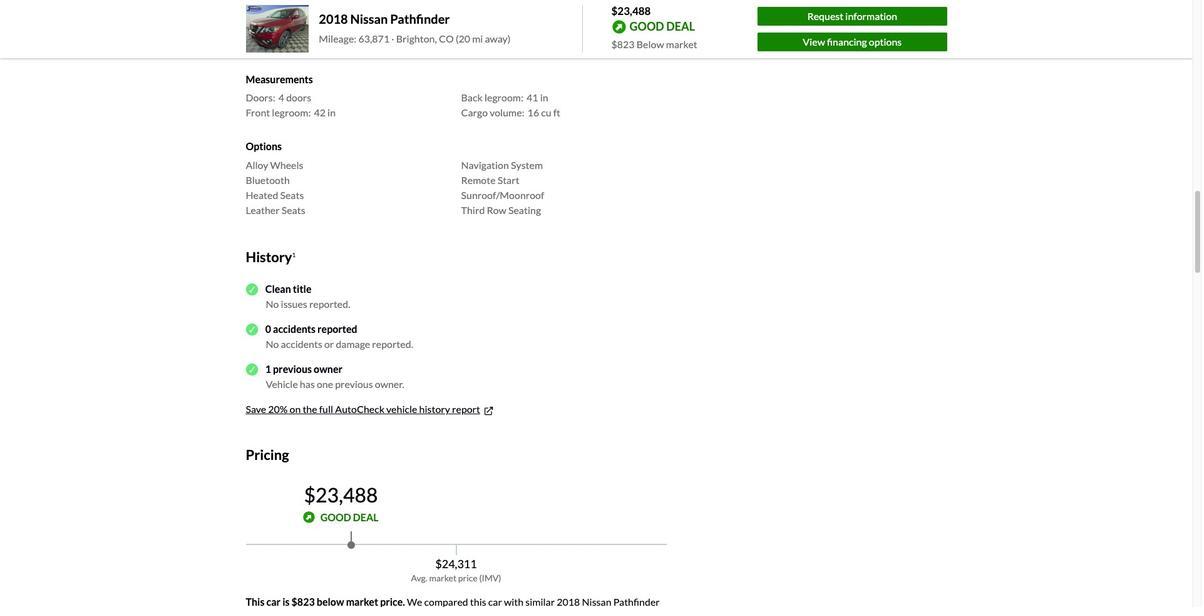 Task type: vqa. For each thing, say whether or not it's contained in the screenshot.
GOOD DEAL Icon on the left
yes



Task type: locate. For each thing, give the bounding box(es) containing it.
alloy
[[246, 159, 268, 171]]

1 vertical spatial seats
[[282, 204, 305, 216]]

save
[[246, 404, 266, 415]]

start
[[498, 174, 520, 186]]

cargo
[[461, 107, 488, 119]]

1 horizontal spatial $23,488
[[612, 4, 651, 18]]

request information button
[[758, 7, 947, 26]]

vdpcheck image for 0 accidents reported
[[246, 324, 258, 336]]

previous up vehicle at the bottom left
[[273, 364, 312, 375]]

request
[[808, 10, 844, 22]]

seats down bluetooth
[[280, 189, 304, 201]]

0 horizontal spatial in
[[328, 107, 336, 119]]

reported. right damage
[[372, 338, 413, 350]]

reported
[[318, 323, 357, 335]]

$23,488 for good deal
[[304, 483, 378, 507]]

4
[[279, 92, 284, 104]]

in
[[540, 92, 548, 104], [328, 107, 336, 119]]

legroom: down doors
[[272, 107, 311, 119]]

1 up vehicle at the bottom left
[[265, 364, 271, 375]]

market down deal
[[666, 38, 698, 50]]

0 vertical spatial vdpcheck image
[[246, 324, 258, 336]]

good deal
[[630, 19, 695, 33]]

0 horizontal spatial previous
[[273, 364, 312, 375]]

0 horizontal spatial legroom:
[[272, 107, 311, 119]]

2 no from the top
[[266, 338, 279, 350]]

accidents down issues
[[273, 323, 316, 335]]

1 vdpcheck image from the top
[[246, 324, 258, 336]]

0 vertical spatial $23,488
[[612, 4, 651, 18]]

0 vertical spatial in
[[540, 92, 548, 104]]

avg.
[[411, 573, 428, 584]]

legroom: inside back legroom: 41 in cargo volume: 16 cu ft
[[485, 92, 524, 104]]

1 vertical spatial vdpcheck image
[[246, 364, 258, 376]]

1 vertical spatial no
[[266, 338, 279, 350]]

0 horizontal spatial $23,488
[[304, 483, 378, 507]]

title
[[293, 283, 312, 295]]

no for no issues reported.
[[266, 298, 279, 310]]

no for no accidents or damage reported.
[[266, 338, 279, 350]]

accidents down 0 accidents reported at the left bottom of the page
[[281, 338, 322, 350]]

1 horizontal spatial in
[[540, 92, 548, 104]]

market inside the $24,311 avg. market price (imv)
[[429, 573, 457, 584]]

1 horizontal spatial market
[[666, 38, 698, 50]]

(20
[[456, 33, 470, 45]]

seats
[[280, 189, 304, 201], [282, 204, 305, 216]]

away)
[[485, 33, 511, 45]]

spot
[[271, 25, 291, 36]]

1 vertical spatial accidents
[[281, 338, 322, 350]]

2018 nissan pathfinder image
[[246, 5, 309, 53]]

airbag
[[508, 36, 536, 48]]

passenger
[[461, 36, 506, 48]]

no down clean at the top
[[266, 298, 279, 310]]

20%
[[268, 404, 288, 415]]

1 no from the top
[[266, 298, 279, 310]]

legroom:
[[485, 92, 524, 104], [272, 107, 311, 119]]

vdpcheck image left 0
[[246, 324, 258, 336]]

in inside back legroom: 41 in cargo volume: 16 cu ft
[[540, 92, 548, 104]]

in right 42
[[328, 107, 336, 119]]

view financing options button
[[758, 32, 947, 51]]

save 20% on the full autocheck vehicle history report
[[246, 404, 480, 415]]

41
[[527, 92, 538, 104]]

1
[[292, 251, 296, 258], [265, 364, 271, 375]]

no down 0
[[266, 338, 279, 350]]

deal
[[353, 512, 379, 523]]

0 vertical spatial market
[[666, 38, 698, 50]]

0 vertical spatial 1
[[292, 251, 296, 258]]

seats right leather
[[282, 204, 305, 216]]

history
[[246, 248, 292, 265]]

measurements
[[246, 73, 313, 85]]

curtain
[[246, 40, 279, 52]]

1 up clean title at the top
[[292, 251, 296, 258]]

accidents for 0
[[273, 323, 316, 335]]

camera
[[280, 10, 315, 21]]

1 horizontal spatial previous
[[335, 379, 373, 390]]

2018 nissan pathfinder mileage: 63,871 · brighton, co (20 mi away)
[[319, 11, 511, 45]]

vdpcheck image
[[246, 324, 258, 336], [246, 364, 258, 376]]

ft
[[553, 107, 561, 119]]

1 vertical spatial market
[[429, 573, 457, 584]]

reported. up reported
[[309, 298, 350, 310]]

1 horizontal spatial 1
[[292, 251, 296, 258]]

accidents
[[273, 323, 316, 335], [281, 338, 322, 350]]

autocheck
[[335, 404, 385, 415]]

63,871
[[358, 33, 390, 45]]

on
[[290, 404, 301, 415]]

nissan
[[350, 11, 388, 27]]

0 horizontal spatial 1
[[265, 364, 271, 375]]

1 vertical spatial $23,488
[[304, 483, 378, 507]]

1 horizontal spatial legroom:
[[485, 92, 524, 104]]

(imv)
[[479, 573, 501, 584]]

$23,488 for $823
[[612, 4, 651, 18]]

market
[[666, 38, 698, 50], [429, 573, 457, 584]]

0 vertical spatial legroom:
[[485, 92, 524, 104]]

navigation system remote start sunroof/moonroof third row seating
[[461, 159, 545, 216]]

information
[[846, 10, 898, 22]]

0 horizontal spatial reported.
[[309, 298, 350, 310]]

1 vertical spatial reported.
[[372, 338, 413, 350]]

0 vertical spatial seats
[[280, 189, 304, 201]]

·
[[392, 33, 394, 45]]

0 vertical spatial accidents
[[273, 323, 316, 335]]

navigation
[[461, 159, 509, 171]]

0 horizontal spatial market
[[429, 573, 457, 584]]

reported.
[[309, 298, 350, 310], [372, 338, 413, 350]]

0 vertical spatial no
[[266, 298, 279, 310]]

market for $823
[[666, 38, 698, 50]]

vehicle has one previous owner.
[[266, 379, 405, 390]]

vdpcheck image up save
[[246, 364, 258, 376]]

heated
[[246, 189, 278, 201]]

blind
[[246, 25, 269, 36]]

doors:
[[246, 92, 275, 104]]

history 1
[[246, 248, 296, 265]]

one
[[317, 379, 333, 390]]

1 previous owner
[[265, 364, 343, 375]]

previous
[[273, 364, 312, 375], [335, 379, 373, 390]]

vdpcheck image
[[246, 284, 258, 296]]

0 vertical spatial previous
[[273, 364, 312, 375]]

legroom: up the volume:
[[485, 92, 524, 104]]

previous up autocheck
[[335, 379, 373, 390]]

good
[[630, 19, 664, 33]]

system
[[511, 159, 543, 171]]

1 vertical spatial previous
[[335, 379, 373, 390]]

$24,311
[[435, 557, 477, 571]]

2 vdpcheck image from the top
[[246, 364, 258, 376]]

history
[[419, 404, 450, 415]]

1 vertical spatial legroom:
[[272, 107, 311, 119]]

accidents for no
[[281, 338, 322, 350]]

good deal image
[[303, 512, 315, 524]]

market down $24,311
[[429, 573, 457, 584]]

in right 41
[[540, 92, 548, 104]]

1 vertical spatial in
[[328, 107, 336, 119]]

$823 below market
[[612, 38, 698, 50]]

owner.
[[375, 379, 405, 390]]



Task type: describe. For each thing, give the bounding box(es) containing it.
options
[[869, 36, 902, 47]]

1 horizontal spatial reported.
[[372, 338, 413, 350]]

doors
[[286, 92, 311, 104]]

pathfinder
[[390, 11, 450, 27]]

financing
[[827, 36, 867, 47]]

0
[[265, 323, 271, 335]]

co
[[439, 33, 454, 45]]

no issues reported.
[[266, 298, 350, 310]]

deal
[[667, 19, 695, 33]]

price
[[458, 573, 478, 584]]

backup
[[246, 10, 278, 21]]

0 accidents reported
[[265, 323, 357, 335]]

vehicle
[[386, 404, 417, 415]]

market for $24,311
[[429, 573, 457, 584]]

below
[[637, 38, 664, 50]]

alloy wheels bluetooth heated seats leather seats
[[246, 159, 305, 216]]

the
[[303, 404, 317, 415]]

has
[[300, 379, 315, 390]]

back
[[461, 92, 483, 104]]

issues
[[281, 298, 307, 310]]

row
[[487, 204, 507, 216]]

full
[[319, 404, 333, 415]]

vehicle
[[266, 379, 298, 390]]

bluetooth
[[246, 174, 290, 186]]

brighton,
[[396, 33, 437, 45]]

legroom: inside doors: 4 doors front legroom: 42 in
[[272, 107, 311, 119]]

save 20% on the full autocheck vehicle history report link
[[246, 404, 495, 417]]

front
[[246, 107, 270, 119]]

view financing options
[[803, 36, 902, 47]]

clean
[[265, 283, 291, 295]]

0 vertical spatial reported.
[[309, 298, 350, 310]]

2018
[[319, 11, 348, 27]]

pricing
[[246, 447, 289, 464]]

good deal
[[320, 512, 379, 523]]

mi
[[472, 33, 483, 45]]

remote
[[461, 174, 496, 186]]

in inside doors: 4 doors front legroom: 42 in
[[328, 107, 336, 119]]

save 20% on the full autocheck vehicle history report image
[[483, 405, 495, 417]]

doors: 4 doors front legroom: 42 in
[[246, 92, 336, 119]]

report
[[452, 404, 480, 415]]

view
[[803, 36, 825, 47]]

no accidents or damage reported.
[[266, 338, 413, 350]]

options
[[246, 141, 282, 152]]

owner
[[314, 364, 343, 375]]

$823
[[612, 38, 635, 50]]

$24,311 avg. market price (imv)
[[411, 557, 501, 584]]

volume:
[[490, 107, 525, 119]]

sunroof/moonroof
[[461, 189, 545, 201]]

good
[[320, 512, 351, 523]]

seating
[[509, 204, 541, 216]]

third
[[461, 204, 485, 216]]

monitoring
[[293, 25, 342, 36]]

airbags
[[281, 40, 313, 52]]

42
[[314, 107, 326, 119]]

vdpcheck image for 1 previous owner
[[246, 364, 258, 376]]

backup camera blind spot monitoring curtain airbags
[[246, 10, 342, 52]]

damage
[[336, 338, 370, 350]]

request information
[[808, 10, 898, 22]]

1 inside history 1
[[292, 251, 296, 258]]

cu
[[541, 107, 552, 119]]

mileage:
[[319, 33, 357, 45]]

passenger airbag
[[461, 36, 536, 48]]

16
[[528, 107, 539, 119]]

back legroom: 41 in cargo volume: 16 cu ft
[[461, 92, 561, 119]]

or
[[324, 338, 334, 350]]

leather
[[246, 204, 280, 216]]

clean title
[[265, 283, 312, 295]]

1 vertical spatial 1
[[265, 364, 271, 375]]



